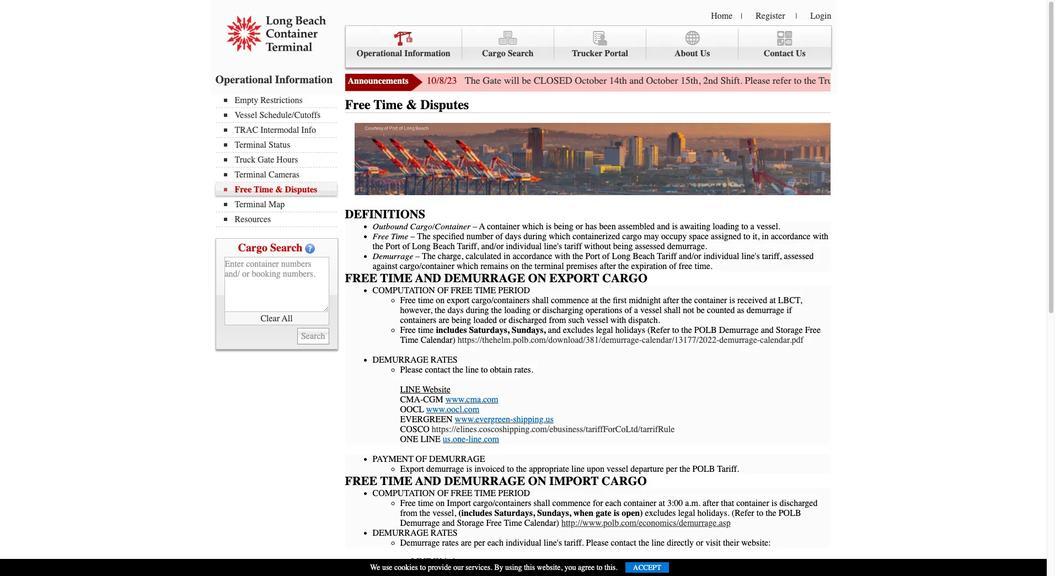 Task type: vqa. For each thing, say whether or not it's contained in the screenshot.
the Clear on the bottom left
yes



Task type: locate. For each thing, give the bounding box(es) containing it.
– right free time
[[411, 232, 415, 242]]

truck right refer
[[819, 75, 843, 87]]

website for line website
[[434, 557, 462, 567]]

free down however,
[[400, 326, 416, 336]]

empty restrictions link
[[224, 95, 337, 105]]

calendar.pdf
[[761, 336, 804, 345]]

with down first
[[611, 316, 627, 326]]

0 vertical spatial operational information
[[357, 49, 451, 59]]

is left awaiting
[[672, 222, 678, 232]]

cargo search up the will
[[482, 49, 534, 59]]

(refer
[[648, 326, 670, 336], [732, 509, 755, 519]]

line up oocl at the bottom of page
[[400, 385, 421, 395]]

and inside payment of demurrage export demurrage is invoiced to the appropriate line upon vessel departure per the polb tariff. free time and demurrage on import cargo
[[416, 475, 441, 489]]

1 vertical spatial cargo
[[238, 242, 268, 254]]

loading inside definitions​ outbound cargo/container – a container which is being or has been assembled and is awaiting loading to a vessel.
[[713, 222, 740, 232]]

container
[[487, 222, 520, 232], [695, 296, 728, 306], [624, 499, 657, 509], [737, 499, 770, 509]]

0 vertical spatial contact
[[425, 365, 451, 375]]

0 vertical spatial line
[[400, 385, 421, 395]]

being up tariff
[[554, 222, 574, 232]]

0 vertical spatial period
[[499, 286, 530, 296]]

to inside excludes legal holidays. (refer to the polb demurrage and storage free time calendar)
[[757, 509, 764, 519]]

the inside excludes legal holidays. (refer to the polb demurrage and storage free time calendar)
[[766, 509, 777, 519]]

during inside free time on export cargo/containers shall commence at the first midnight after the container is received at lbct, however, the days during the loading or discharging operations of a vessel shall not be counted as demurrage if containers are being loaded or discharged from such vessel with dispatch.
[[466, 306, 489, 316]]

1 on from the top
[[529, 272, 547, 286]]

accordance right remains
[[513, 252, 553, 262]]

this.
[[605, 564, 618, 573]]

1 horizontal spatial operational
[[357, 49, 402, 59]]

free up resources
[[235, 185, 252, 195]]

1 vertical spatial excludes
[[645, 509, 676, 519]]

0 vertical spatial storage
[[776, 326, 803, 336]]

demurrage.
[[668, 242, 708, 252]]

the inside – the specified number of days during which containerized cargo may occupy space assigned to it, in accordance with the port of long beach tariff, and/or individual line's tariff without being assessed demurrage.
[[373, 242, 384, 252]]

vessel
[[235, 110, 257, 120]]

excludes right "open)"
[[645, 509, 676, 519]]

1 horizontal spatial please
[[586, 539, 609, 549]]

0 vertical spatial hours
[[866, 75, 891, 87]]

1 horizontal spatial excludes
[[645, 509, 676, 519]]

from
[[549, 316, 567, 326], [400, 509, 418, 519]]

2 and from the top
[[416, 475, 441, 489]]

assessed right tariff,
[[784, 252, 814, 262]]

web
[[893, 75, 910, 87]]

0 vertical spatial and
[[416, 272, 441, 286]]

on inside free time on export cargo/containers shall commence at the first midnight after the container is received at lbct, however, the days during the loading or discharging operations of a vessel shall not be counted as demurrage if containers are being loaded or discharged from such vessel with dispatch.
[[436, 296, 445, 306]]

2 | from the left
[[796, 12, 798, 21]]

1 vertical spatial calendar)
[[525, 519, 560, 529]]

2 vertical spatial line
[[652, 539, 665, 549]]

1 vertical spatial are
[[461, 539, 472, 549]]

each up we use cookies to provide our services. by using this website, you agree to this.
[[488, 539, 504, 549]]

time left the import
[[418, 499, 434, 509]]

is inside free time on export cargo/containers shall commence at the first midnight after the container is received at lbct, however, the days during the loading or discharging operations of a vessel shall not be counted as demurrage if containers are being loaded or discharged from such vessel with dispatch.
[[730, 296, 736, 306]]

commence inside free time on export cargo/containers shall commence at the first midnight after the container is received at lbct, however, the days during the loading or discharging operations of a vessel shall not be counted as demurrage if containers are being loaded or discharged from such vessel with dispatch.
[[551, 296, 590, 306]]

free down announcements
[[345, 97, 371, 113]]

– inside – the specified number of days during which containerized cargo may occupy space assigned to it, in accordance with the port of long beach tariff, and/or individual line's tariff without being assessed demurrage.
[[411, 232, 415, 242]]

container up the 'http://www.polb.com/economics/demurrage.asp'
[[624, 499, 657, 509]]

www.cma.com
[[446, 395, 499, 405]]

1 vertical spatial and
[[416, 475, 441, 489]]

be right "not"
[[697, 306, 705, 316]]

a inside free time on export cargo/containers shall commence at the first midnight after the container is received at lbct, however, the days during the loading or discharging operations of a vessel shall not be counted as demurrage if containers are being loaded or discharged from such vessel with dispatch.
[[635, 306, 639, 316]]

period down remains
[[499, 286, 530, 296]]

individual inside – the specified number of days during which containerized cargo may occupy space assigned to it, in accordance with the port of long beach tariff, and/or individual line's tariff without being assessed demurrage.
[[506, 242, 542, 252]]

0 vertical spatial time
[[418, 296, 434, 306]]

&
[[406, 97, 417, 113], [276, 185, 283, 195]]

0 vertical spatial on
[[511, 262, 520, 272]]

free inside excludes legal holidays. (refer to the polb demurrage and storage free time calendar)
[[486, 519, 502, 529]]

port inside – the specified number of days during which containerized cargo may occupy space assigned to it, in accordance with the port of long beach tariff, and/or individual line's tariff without being assessed demurrage.
[[386, 242, 401, 252]]

1 vertical spatial search
[[270, 242, 303, 254]]

us right contact
[[796, 49, 806, 59]]

a.m.
[[686, 499, 701, 509]]

tariff.
[[565, 539, 584, 549]]

search down resources link
[[270, 242, 303, 254]]

on inside free time and demurrage on export cargo computation of free time period
[[529, 272, 547, 286]]

which inside the – the charge, calculated in accordance with the port of long beach tariff and/or individual line's tariff, assessed against cargo/container which remains on the terminal premises after the expiration of free time.
[[457, 262, 479, 272]]

line's inside the – the charge, calculated in accordance with the port of long beach tariff and/or individual line's tariff, assessed against cargo/container which remains on the terminal premises after the expiration of free time.
[[742, 252, 760, 262]]

line left directly
[[652, 539, 665, 549]]

1 vertical spatial a
[[635, 306, 639, 316]]

1 vertical spatial polb
[[693, 465, 716, 475]]

0 vertical spatial (refer
[[648, 326, 670, 336]]

2 rates from the top
[[431, 529, 458, 539]]

after
[[600, 262, 616, 272], [663, 296, 680, 306], [703, 499, 719, 509]]

hours left web
[[866, 75, 891, 87]]

demurrage up cma-
[[373, 355, 429, 365]]

cargo/containers up loaded
[[472, 296, 530, 306]]

0 vertical spatial a
[[751, 222, 755, 232]]

menu bar
[[345, 25, 832, 68], [216, 94, 342, 227]]

being down the assembled
[[614, 242, 633, 252]]

0 horizontal spatial information
[[275, 73, 333, 86]]

be inside free time on export cargo/containers shall commence at the first midnight after the container is received at lbct, however, the days during the loading or discharging operations of a vessel shall not be counted as demurrage if containers are being loaded or discharged from such vessel with dispatch.
[[697, 306, 705, 316]]

long inside – the specified number of days during which containerized cargo may occupy space assigned to it, in accordance with the port of long beach tariff, and/or individual line's tariff without being assessed demurrage.
[[412, 242, 431, 252]]

map
[[269, 200, 285, 210]]

1 horizontal spatial calendar)
[[525, 519, 560, 529]]

1 horizontal spatial storage
[[776, 326, 803, 336]]

1 horizontal spatial beach
[[633, 252, 655, 262]]

website
[[423, 385, 451, 395], [434, 557, 462, 567]]

on up (includes saturdays, sundays, when gate is open)
[[529, 475, 547, 489]]

accordance inside – the specified number of days during which containerized cargo may occupy space assigned to it, in accordance with the port of long beach tariff, and/or individual line's tariff without being assessed demurrage.
[[771, 232, 811, 242]]

are
[[439, 316, 450, 326], [461, 539, 472, 549]]

free inside and excludes legal holidays (refer to the polb demurrage and storage free time calendar)
[[806, 326, 821, 336]]

0 horizontal spatial be
[[522, 75, 532, 87]]

at left 3:00
[[659, 499, 666, 509]]

the down free
[[682, 296, 693, 306]]

0 vertical spatial demurrage
[[747, 306, 785, 316]]

of for computation of free time period
[[438, 489, 449, 499]]

in inside the – the charge, calculated in accordance with the port of long beach tariff and/or individual line's tariff, assessed against cargo/container which remains on the terminal premises after the expiration of free time.
[[504, 252, 511, 262]]

on for export
[[436, 296, 445, 306]]

1 horizontal spatial information
[[405, 49, 451, 59]]

1 vertical spatial menu bar
[[216, 94, 342, 227]]

cargo
[[623, 232, 642, 242]]

0 vertical spatial calendar)
[[421, 336, 456, 345]]

0 horizontal spatial loading
[[505, 306, 531, 316]]

and right the assembled
[[658, 222, 670, 232]]

home link
[[712, 11, 733, 21]]

1 period from the top
[[499, 286, 530, 296]]

the inside – the specified number of days during which containerized cargo may occupy space assigned to it, in accordance with the port of long beach tariff, and/or individual line's tariff without being assessed demurrage.
[[417, 232, 431, 242]]

1 computation from the top
[[373, 286, 435, 296]]

0 horizontal spatial contact
[[425, 365, 451, 375]]

– inside definitions​ outbound cargo/container – a container which is being or has been assembled and is awaiting loading to a vessel.
[[473, 222, 477, 232]]

time
[[381, 272, 413, 286], [475, 286, 496, 296], [381, 475, 413, 489], [475, 489, 496, 499]]

terminal map link
[[224, 200, 337, 210]]

beach down may
[[633, 252, 655, 262]]

days right a
[[506, 232, 522, 242]]

2 vertical spatial being
[[452, 316, 472, 326]]

individual up terminal
[[506, 242, 542, 252]]

1 vertical spatial with
[[555, 252, 571, 262]]

the for charge,
[[422, 252, 436, 262]]

container inside definitions​ outbound cargo/container – a container which is being or has been assembled and is awaiting loading to a vessel.
[[487, 222, 520, 232]]

1 horizontal spatial each
[[606, 499, 622, 509]]

calendar) down the containers
[[421, 336, 456, 345]]

1 and from the top
[[416, 272, 441, 286]]

calendar) left when
[[525, 519, 560, 529]]

1 vertical spatial the
[[417, 232, 431, 242]]

0 horizontal spatial during
[[466, 306, 489, 316]]

schedule/cutoffs
[[260, 110, 321, 120]]

search inside menu bar
[[508, 49, 534, 59]]

cargo inside menu bar
[[482, 49, 506, 59]]

on left the import
[[436, 499, 445, 509]]

of inside payment of demurrage export demurrage is invoiced to the appropriate line upon vessel departure per the polb tariff. free time and demurrage on import cargo
[[416, 455, 427, 465]]

for
[[933, 75, 945, 87], [1024, 75, 1036, 87], [593, 499, 604, 509]]

or left visit
[[697, 539, 704, 549]]

1 horizontal spatial long
[[612, 252, 631, 262]]

cargo up "free time on import cargo/containers shall commence for each container at 3:00 a.m. after that container is discharged from the vessel,"
[[602, 475, 647, 489]]

1 rates from the top
[[431, 355, 458, 365]]

2 vertical spatial of
[[438, 489, 449, 499]]

portal
[[605, 49, 629, 59]]

1 vertical spatial line
[[421, 435, 441, 445]]

directly
[[667, 539, 694, 549]]

free inside payment of demurrage export demurrage is invoiced to the appropriate line upon vessel departure per the polb tariff. free time and demurrage on import cargo
[[345, 475, 378, 489]]

time up however,
[[381, 272, 413, 286]]

– for specified
[[411, 232, 415, 242]]

login
[[811, 11, 832, 21]]

after down the without
[[600, 262, 616, 272]]

disputes
[[421, 97, 469, 113], [285, 185, 318, 195]]

gate right when
[[596, 509, 612, 519]]

0 horizontal spatial &
[[276, 185, 283, 195]]

line
[[466, 365, 479, 375], [572, 465, 585, 475], [652, 539, 665, 549]]

free inside empty restrictions vessel schedule/cutoffs trac intermodal info terminal status truck gate hours terminal cameras free time & disputes terminal map resources
[[235, 185, 252, 195]]

storage
[[776, 326, 803, 336], [457, 519, 484, 529]]

is
[[546, 222, 552, 232], [672, 222, 678, 232], [730, 296, 736, 306], [467, 465, 473, 475], [772, 499, 778, 509], [614, 509, 620, 519]]

is inside "free time on import cargo/containers shall commence for each container at 3:00 a.m. after that container is discharged from the vessel,"
[[772, 499, 778, 509]]

of down one
[[416, 455, 427, 465]]

saturdays,
[[469, 326, 510, 336], [495, 509, 535, 519]]

1 vertical spatial during
[[466, 306, 489, 316]]

2 horizontal spatial which
[[549, 232, 571, 242]]

operational information up announcements
[[357, 49, 451, 59]]

line.com
[[469, 435, 499, 445]]

2 horizontal spatial at
[[770, 296, 776, 306]]

assessed inside – the specified number of days during which containerized cargo may occupy space assigned to it, in accordance with the port of long beach tariff, and/or individual line's tariff without being assessed demurrage.
[[635, 242, 665, 252]]

disputes down 10/8/23
[[421, 97, 469, 113]]

accordance inside the – the charge, calculated in accordance with the port of long beach tariff and/or individual line's tariff, assessed against cargo/container which remains on the terminal premises after the expiration of free time.
[[513, 252, 553, 262]]

when
[[574, 509, 594, 519]]

terminal status link
[[224, 140, 337, 150]]

truck down trac
[[235, 155, 256, 165]]

2 vertical spatial terminal
[[235, 200, 267, 210]]

0 horizontal spatial accordance
[[513, 252, 553, 262]]

on left export
[[529, 272, 547, 286]]

3 time from the top
[[418, 499, 434, 509]]

0 horizontal spatial truck
[[235, 155, 256, 165]]

2 us from the left
[[796, 49, 806, 59]]

contact up cgm
[[425, 365, 451, 375]]

1 horizontal spatial being
[[554, 222, 574, 232]]

2 vertical spatial polb
[[779, 509, 802, 519]]

Enter container numbers and/ or booking numbers.  text field
[[224, 257, 329, 312]]

provide
[[428, 564, 452, 573]]

1 vertical spatial commence
[[553, 499, 591, 509]]

the
[[465, 75, 481, 87], [417, 232, 431, 242], [422, 252, 436, 262]]

1 vertical spatial (refer
[[732, 509, 755, 519]]

is right that on the right bottom of the page
[[772, 499, 778, 509]]

commence for at
[[551, 296, 590, 306]]

the
[[805, 75, 817, 87], [1038, 75, 1051, 87], [373, 242, 384, 252], [573, 252, 584, 262], [522, 262, 533, 272], [619, 262, 629, 272], [600, 296, 611, 306], [682, 296, 693, 306], [435, 306, 446, 316], [492, 306, 502, 316], [682, 326, 693, 336], [453, 365, 464, 375], [516, 465, 527, 475], [680, 465, 691, 475], [420, 509, 431, 519], [766, 509, 777, 519], [639, 539, 650, 549]]

our
[[454, 564, 464, 573]]

1 vertical spatial in
[[504, 252, 511, 262]]

& up terminal map link
[[276, 185, 283, 195]]

15th,
[[681, 75, 701, 87]]

to inside definitions​ outbound cargo/container – a container which is being or has been assembled and is awaiting loading to a vessel.
[[742, 222, 749, 232]]

free time on export cargo/containers shall commence at the first midnight after the container is received at lbct, however, the days during the loading or discharging operations of a vessel shall not be counted as demurrage if containers are being loaded or discharged from such vessel with dispatch.
[[400, 296, 803, 326]]

and up 'rates' in the left bottom of the page
[[442, 519, 455, 529]]

free down 'payment'
[[345, 475, 378, 489]]

demurrage up 'computation of free time period'
[[427, 465, 464, 475]]

the right 10/8/23
[[465, 75, 481, 87]]

the left 'vessel,'
[[420, 509, 431, 519]]

from inside "free time on import cargo/containers shall commence for each container at 3:00 a.m. after that container is discharged from the vessel,"
[[400, 509, 418, 519]]

shall for first
[[532, 296, 549, 306]]

– left charge,
[[416, 252, 420, 262]]

or left has
[[576, 222, 583, 232]]

trac
[[235, 125, 258, 135]]

information inside operational information link
[[405, 49, 451, 59]]

1 vertical spatial gate
[[596, 509, 612, 519]]

assessed up expiration
[[635, 242, 665, 252]]

1 vertical spatial from
[[400, 509, 418, 519]]

contact
[[764, 49, 794, 59]]

container right "not"
[[695, 296, 728, 306]]

time.
[[695, 262, 713, 272]]

holidays
[[616, 326, 646, 336]]

1 horizontal spatial days
[[506, 232, 522, 242]]

operational
[[357, 49, 402, 59], [216, 73, 273, 86]]

definitions​
[[345, 208, 426, 222]]

1 horizontal spatial october
[[647, 75, 679, 87]]

containers
[[400, 316, 437, 326]]

tariff,
[[763, 252, 782, 262]]

to
[[795, 75, 802, 87], [742, 222, 749, 232], [744, 232, 751, 242], [673, 326, 680, 336], [481, 365, 488, 375], [507, 465, 514, 475], [757, 509, 764, 519], [420, 564, 426, 573], [597, 564, 603, 573]]

1 time from the top
[[418, 296, 434, 306]]

1 vertical spatial rates
[[431, 529, 458, 539]]

commence inside "free time on import cargo/containers shall commence for each container at 3:00 a.m. after that container is discharged from the vessel,"
[[553, 499, 591, 509]]

0 vertical spatial accordance
[[771, 232, 811, 242]]

on
[[529, 272, 547, 286], [529, 475, 547, 489]]

commence for for
[[553, 499, 591, 509]]

be right the will
[[522, 75, 532, 87]]

and inside excludes legal holidays. (refer to the polb demurrage and storage free time calendar)
[[442, 519, 455, 529]]

1 vertical spatial on
[[529, 475, 547, 489]]

legal inside and excludes legal holidays (refer to the polb demurrage and storage free time calendar)
[[596, 326, 614, 336]]

shall inside "free time on import cargo/containers shall commence for each container at 3:00 a.m. after that container is discharged from the vessel,"
[[534, 499, 551, 509]]

2 terminal from the top
[[235, 170, 267, 180]]

rates down includes
[[431, 355, 458, 365]]

menu bar containing empty restrictions
[[216, 94, 342, 227]]

operations
[[586, 306, 623, 316]]

shall for container
[[534, 499, 551, 509]]

to inside – the specified number of days during which containerized cargo may occupy space assigned to it, in accordance with the port of long beach tariff, and/or individual line's tariff without being assessed demurrage.
[[744, 232, 751, 242]]

excludes legal holidays. (refer to the polb demurrage and storage free time calendar)
[[400, 509, 802, 529]]

0 horizontal spatial menu bar
[[216, 94, 342, 227]]

1 horizontal spatial &
[[406, 97, 417, 113]]

please right tariff.
[[586, 539, 609, 549]]

– left a
[[473, 222, 477, 232]]

1 vertical spatial truck
[[235, 155, 256, 165]]

line website
[[411, 557, 462, 567]]

terminal
[[235, 140, 267, 150], [235, 170, 267, 180], [235, 200, 267, 210]]

1 horizontal spatial which
[[522, 222, 544, 232]]

import
[[550, 475, 599, 489]]

assessed inside the – the charge, calculated in accordance with the port of long beach tariff and/or individual line's tariff, assessed against cargo/container which remains on the terminal premises after the expiration of free time.
[[784, 252, 814, 262]]

computation up however,
[[373, 286, 435, 296]]

1 vertical spatial disputes
[[285, 185, 318, 195]]

(refer inside and excludes legal holidays (refer to the polb demurrage and storage free time calendar)
[[648, 326, 670, 336]]

– for charge,
[[416, 252, 420, 262]]

please
[[745, 75, 771, 87], [400, 365, 423, 375], [586, 539, 609, 549]]

terminal
[[535, 262, 564, 272]]

0 horizontal spatial gate
[[258, 155, 275, 165]]

time down 'payment'
[[381, 475, 413, 489]]

1 vertical spatial days
[[448, 306, 464, 316]]

excludes
[[563, 326, 594, 336], [645, 509, 676, 519]]

demurrage
[[445, 272, 525, 286], [373, 355, 429, 365], [429, 455, 485, 465], [445, 475, 525, 489], [373, 529, 429, 539]]

may
[[644, 232, 660, 242]]

line's inside – the specified number of days during which containerized cargo may occupy space assigned to it, in accordance with the port of long beach tariff, and/or individual line's tariff without being assessed demurrage.
[[544, 242, 563, 252]]

1 horizontal spatial |
[[796, 12, 798, 21]]

line
[[400, 385, 421, 395], [421, 435, 441, 445], [411, 557, 432, 567]]

loading
[[713, 222, 740, 232], [505, 306, 531, 316]]

us inside 'link'
[[796, 49, 806, 59]]

loading right space
[[713, 222, 740, 232]]

port down outbound
[[386, 242, 401, 252]]

https://thehelm.polb.com/download/381/demurrage-calendar/13177/2022-demurrage-calendar.pdf link
[[458, 336, 804, 345]]

individual inside the – the charge, calculated in accordance with the port of long beach tariff and/or individual line's tariff, assessed against cargo/container which remains on the terminal premises after the expiration of free time.
[[704, 252, 740, 262]]

cargo
[[603, 272, 648, 286], [602, 475, 647, 489]]

sundays, left when
[[538, 509, 572, 519]]

1 vertical spatial demurrage
[[427, 465, 464, 475]]

2 time from the top
[[418, 326, 434, 336]]

0 vertical spatial cargo search
[[482, 49, 534, 59]]

2 on from the top
[[529, 475, 547, 489]]

the left first
[[600, 296, 611, 306]]

0 vertical spatial each
[[606, 499, 622, 509]]

disputes down cameras
[[285, 185, 318, 195]]

1 vertical spatial cargo
[[602, 475, 647, 489]]

for right details
[[1024, 75, 1036, 87]]

each left "open)"
[[606, 499, 622, 509]]

after left "not"
[[663, 296, 680, 306]]

and inside free time and demurrage on export cargo computation of free time period
[[416, 272, 441, 286]]

0 horizontal spatial (refer
[[648, 326, 670, 336]]

cargo/containers inside "free time on import cargo/containers shall commence for each container at 3:00 a.m. after that container is discharged from the vessel,"
[[473, 499, 532, 509]]

0 horizontal spatial at
[[592, 296, 598, 306]]

2 vertical spatial with
[[611, 316, 627, 326]]

1 horizontal spatial assessed
[[784, 252, 814, 262]]

number
[[467, 232, 494, 242]]

free time and demurrage on export cargo computation of free time period
[[345, 272, 648, 296]]

time inside free time on export cargo/containers shall commence at the first midnight after the container is received at lbct, however, the days during the loading or discharging operations of a vessel shall not be counted as demurrage if containers are being loaded or discharged from such vessel with dispatch.
[[418, 296, 434, 306]]

us.one-line.com link
[[443, 435, 499, 445]]

1 vertical spatial operational
[[216, 73, 273, 86]]

– inside the – the charge, calculated in accordance with the port of long beach tariff and/or individual line's tariff, assessed against cargo/container which remains on the terminal premises after the expiration of free time.
[[416, 252, 420, 262]]

per right departure
[[666, 465, 678, 475]]

is inside payment of demurrage export demurrage is invoiced to the appropriate line upon vessel departure per the polb tariff. free time and demurrage on import cargo
[[467, 465, 473, 475]]

None submit
[[297, 328, 329, 345]]

days up includes
[[448, 306, 464, 316]]

not
[[683, 306, 695, 316]]

for inside "free time on import cargo/containers shall commence for each container at 3:00 a.m. after that container is discharged from the vessel,"
[[593, 499, 604, 509]]

calendar) inside and excludes legal holidays (refer to the polb demurrage and storage free time calendar)
[[421, 336, 456, 345]]

excludes inside excludes legal holidays. (refer to the polb demurrage and storage free time calendar)
[[645, 509, 676, 519]]

operational inside menu bar
[[357, 49, 402, 59]]

0 vertical spatial gate
[[977, 75, 993, 87]]

discharged
[[509, 316, 547, 326], [780, 499, 818, 509]]

shall down payment of demurrage export demurrage is invoiced to the appropriate line upon vessel departure per the polb tariff. free time and demurrage on import cargo
[[534, 499, 551, 509]]

2 vertical spatial after
[[703, 499, 719, 509]]

1 horizontal spatial a
[[751, 222, 755, 232]]

being inside free time on export cargo/containers shall commence at the first midnight after the container is received at lbct, however, the days during the loading or discharging operations of a vessel shall not be counted as demurrage if containers are being loaded or discharged from such vessel with dispatch.
[[452, 316, 472, 326]]

disputes inside empty restrictions vessel schedule/cutoffs trac intermodal info terminal status truck gate hours terminal cameras free time & disputes terminal map resources
[[285, 185, 318, 195]]

free
[[679, 262, 693, 272]]

0 vertical spatial legal
[[596, 326, 614, 336]]

demurrage inside free time and demurrage on export cargo computation of free time period
[[445, 272, 525, 286]]

1 horizontal spatial legal
[[679, 509, 696, 519]]

on inside "free time on import cargo/containers shall commence for each container at 3:00 a.m. after that container is discharged from the vessel,"
[[436, 499, 445, 509]]

–
[[473, 222, 477, 232], [411, 232, 415, 242], [416, 252, 420, 262]]

commence
[[551, 296, 590, 306], [553, 499, 591, 509]]

october
[[575, 75, 607, 87], [647, 75, 679, 87]]

legal down operations
[[596, 326, 614, 336]]

the up against
[[373, 242, 384, 252]]

1 us from the left
[[701, 49, 711, 59]]

(includes saturdays, sundays, when gate is open)
[[459, 509, 645, 519]]

truck gate hours link
[[224, 155, 337, 165]]

information
[[405, 49, 451, 59], [275, 73, 333, 86]]

each inside "free time on import cargo/containers shall commence for each container at 3:00 a.m. after that container is discharged from the vessel,"
[[606, 499, 622, 509]]

are inside free time on export cargo/containers shall commence at the first midnight after the container is received at lbct, however, the days during the loading or discharging operations of a vessel shall not be counted as demurrage if containers are being loaded or discharged from such vessel with dispatch.
[[439, 316, 450, 326]]

free inside "free time on import cargo/containers shall commence for each container at 3:00 a.m. after that container is discharged from the vessel,"
[[400, 499, 416, 509]]

terminal down trac
[[235, 140, 267, 150]]

us inside 'link'
[[701, 49, 711, 59]]

1 vertical spatial be
[[697, 306, 705, 316]]

0 vertical spatial search
[[508, 49, 534, 59]]

after left that on the right bottom of the page
[[703, 499, 719, 509]]

terminal down truck gate hours link
[[235, 170, 267, 180]]

2 horizontal spatial being
[[614, 242, 633, 252]]

2 horizontal spatial line
[[652, 539, 665, 549]]

rates
[[442, 539, 459, 549]]

shall left "not"
[[665, 306, 681, 316]]

free up we use cookies to provide our services. by using this website, you agree to this.
[[486, 519, 502, 529]]

0 horizontal spatial october
[[575, 75, 607, 87]]

and inside definitions​ outbound cargo/container – a container which is being or has been assembled and is awaiting loading to a vessel.
[[658, 222, 670, 232]]

time right (includes
[[504, 519, 523, 529]]

a right first
[[635, 306, 639, 316]]

cargo down resources
[[238, 242, 268, 254]]

the inside the – the charge, calculated in accordance with the port of long beach tariff and/or individual line's tariff, assessed against cargo/container which remains on the terminal premises after the expiration of free time.
[[422, 252, 436, 262]]

1 vertical spatial computation
[[373, 489, 435, 499]]

received
[[738, 296, 768, 306]]

empty restrictions vessel schedule/cutoffs trac intermodal info terminal status truck gate hours terminal cameras free time & disputes terminal map resources
[[235, 95, 321, 225]]

free inside free time on export cargo/containers shall commence at the first midnight after the container is received at lbct, however, the days during the loading or discharging operations of a vessel shall not be counted as demurrage if containers are being loaded or discharged from such vessel with dispatch.
[[400, 296, 416, 306]]

the left "appropriate"
[[516, 465, 527, 475]]

0 horizontal spatial which
[[457, 262, 479, 272]]

truck inside empty restrictions vessel schedule/cutoffs trac intermodal info terminal status truck gate hours terminal cameras free time & disputes terminal map resources
[[235, 155, 256, 165]]

line for line website cma-cgm www.cma.com oocl www.oocl.com evergreen www.evergreen-shipping.us cosco https://elines.coscoshipping.com/ebusiness/tariffforcoltd/tarrifrule one line us.one-line.com
[[400, 385, 421, 395]]

free down 'definitions​' at the top of page
[[373, 232, 389, 242]]

page
[[912, 75, 931, 87]]

storage down the import
[[457, 519, 484, 529]]

0 vertical spatial polb
[[695, 326, 717, 336]]

polb inside payment of demurrage export demurrage is invoiced to the appropriate line upon vessel departure per the polb tariff. free time and demurrage on import cargo
[[693, 465, 716, 475]]

0 horizontal spatial a
[[635, 306, 639, 316]]

2 horizontal spatial after
[[703, 499, 719, 509]]

to inside payment of demurrage export demurrage is invoiced to the appropriate line upon vessel departure per the polb tariff. free time and demurrage on import cargo
[[507, 465, 514, 475]]

vessel.
[[757, 222, 781, 232]]

line down the evergreen
[[421, 435, 441, 445]]

website for line website cma-cgm www.cma.com oocl www.oocl.com evergreen www.evergreen-shipping.us cosco https://elines.coscoshipping.com/ebusiness/tariffforcoltd/tarrifrule one line us.one-line.com
[[423, 385, 451, 395]]

or
[[576, 222, 583, 232], [533, 306, 541, 316], [499, 316, 507, 326], [697, 539, 704, 549]]

vessel,
[[433, 509, 457, 519]]



Task type: describe. For each thing, give the bounding box(es) containing it.
premises
[[567, 262, 598, 272]]

of for payment of demurrage export demurrage is invoiced to the appropriate line upon vessel departure per the polb tariff. free time and demurrage on import cargo
[[416, 455, 427, 465]]

the up a.m.
[[680, 465, 691, 475]]

1 horizontal spatial gate
[[483, 75, 502, 87]]

1 vertical spatial please
[[400, 365, 423, 375]]

1 terminal from the top
[[235, 140, 267, 150]]

been
[[600, 222, 616, 232]]

cookies
[[395, 564, 418, 573]]

2 computation from the top
[[373, 489, 435, 499]]

0 vertical spatial saturdays,
[[469, 326, 510, 336]]

demurrage rates are per each individual line's tariff.  please contact the line directly or visit their website:
[[400, 539, 771, 549]]

you
[[565, 564, 576, 573]]

0 horizontal spatial search
[[270, 242, 303, 254]]

the left the without
[[573, 252, 584, 262]]

time inside empty restrictions vessel schedule/cutoffs trac intermodal info terminal status truck gate hours terminal cameras free time & disputes terminal map resources
[[254, 185, 273, 195]]

vessel up "holidays"
[[641, 306, 662, 316]]

the left terminal
[[522, 262, 533, 272]]

assembled
[[619, 222, 655, 232]]

demurrage inside free time on export cargo/containers shall commence at the first midnight after the container is received at lbct, however, the days during the loading or discharging operations of a vessel shall not be counted as demurrage if containers are being loaded or discharged from such vessel with dispatch.
[[747, 306, 785, 316]]

port inside the – the charge, calculated in accordance with the port of long beach tariff and/or individual line's tariff, assessed against cargo/container which remains on the terminal premises after the expiration of free time.
[[586, 252, 601, 262]]

register link
[[756, 11, 786, 21]]

a
[[479, 222, 485, 232]]

about us
[[675, 49, 711, 59]]

demurrage down us.one- on the left
[[429, 455, 485, 465]]

website:
[[742, 539, 771, 549]]

0 vertical spatial please
[[745, 75, 771, 87]]

time for free time includes saturdays, sundays,
[[418, 326, 434, 336]]

on inside the – the charge, calculated in accordance with the port of long beach tariff and/or individual line's tariff, assessed against cargo/container which remains on the terminal premises after the expiration of free time.
[[511, 262, 520, 272]]

tariff.
[[718, 465, 740, 475]]

is up terminal
[[546, 222, 552, 232]]

days inside free time on export cargo/containers shall commence at the first midnight after the container is received at lbct, however, the days during the loading or discharging operations of a vessel shall not be counted as demurrage if containers are being loaded or discharged from such vessel with dispatch.
[[448, 306, 464, 316]]

please contact the line to obtain rates.
[[400, 365, 534, 375]]

which inside – the specified number of days during which containerized cargo may occupy space assigned to it, in accordance with the port of long beach tariff, and/or individual line's tariff without being assessed demurrage.
[[549, 232, 571, 242]]

the left 'export'
[[435, 306, 446, 316]]

about
[[675, 49, 699, 59]]

of down outbound
[[403, 242, 410, 252]]

as
[[738, 306, 745, 316]]

1 vertical spatial saturdays,
[[495, 509, 535, 519]]

with inside free time on export cargo/containers shall commence at the first midnight after the container is received at lbct, however, the days during the loading or discharging operations of a vessel shall not be counted as demurrage if containers are being loaded or discharged from such vessel with dispatch.
[[611, 316, 627, 326]]

polb inside excludes legal holidays. (refer to the polb demurrage and storage free time calendar)
[[779, 509, 802, 519]]

resources link
[[224, 215, 337, 225]]

2 horizontal spatial gate
[[845, 75, 864, 87]]

contact us link
[[739, 29, 831, 60]]

free up (includes
[[451, 489, 473, 499]]

containerized
[[573, 232, 621, 242]]

the inside and excludes legal holidays (refer to the polb demurrage and storage free time calendar)
[[682, 326, 693, 336]]

and right the demurrage-
[[761, 326, 774, 336]]

info
[[302, 125, 316, 135]]

free time
[[373, 232, 409, 242]]

(refer inside excludes legal holidays. (refer to the polb demurrage and storage free time calendar)
[[732, 509, 755, 519]]

against
[[373, 262, 398, 272]]

the down the http://www.polb.com/economics/demurrage.asp link
[[639, 539, 650, 549]]

to inside and excludes legal holidays (refer to the polb demurrage and storage free time calendar)
[[673, 326, 680, 336]]

1 horizontal spatial gate
[[977, 75, 993, 87]]

storage inside excludes legal holidays. (refer to the polb demurrage and storage free time calendar)
[[457, 519, 484, 529]]

import
[[447, 499, 471, 509]]

tariff
[[657, 252, 677, 262]]

the right refer
[[805, 75, 817, 87]]

holidays.
[[698, 509, 730, 519]]

us for contact us
[[796, 49, 806, 59]]

individual up this
[[506, 539, 542, 549]]

after inside "free time on import cargo/containers shall commence for each container at 3:00 a.m. after that container is discharged from the vessel,"
[[703, 499, 719, 509]]

status
[[269, 140, 290, 150]]

excludes inside and excludes legal holidays (refer to the polb demurrage and storage free time calendar)
[[563, 326, 594, 336]]

cgm
[[423, 395, 444, 405]]

period inside free time and demurrage on export cargo computation of free time period
[[499, 286, 530, 296]]

this
[[524, 564, 535, 573]]

or left discharging
[[533, 306, 541, 316]]

per inside payment of demurrage export demurrage is invoiced to the appropriate line upon vessel departure per the polb tariff. free time and demurrage on import cargo
[[666, 465, 678, 475]]

accept
[[633, 564, 662, 572]]

time up (includes
[[475, 489, 496, 499]]

container inside free time on export cargo/containers shall commence at the first midnight after the container is received at lbct, however, the days during the loading or discharging operations of a vessel shall not be counted as demurrage if containers are being loaded or discharged from such vessel with dispatch.
[[695, 296, 728, 306]]

visit
[[706, 539, 721, 549]]

computation of free time period
[[373, 489, 530, 499]]

export
[[550, 272, 600, 286]]

beach inside – the specified number of days during which containerized cargo may occupy space assigned to it, in accordance with the port of long beach tariff, and/or individual line's tariff without being assessed demurrage.
[[433, 242, 455, 252]]

the left "w"
[[1038, 75, 1051, 87]]

the inside "free time on import cargo/containers shall commence for each container at 3:00 a.m. after that container is discharged from the vessel,"
[[420, 509, 431, 519]]

open)
[[622, 509, 643, 519]]

and right '14th'
[[630, 75, 644, 87]]

vessel inside payment of demurrage export demurrage is invoiced to the appropriate line upon vessel departure per the polb tariff. free time and demurrage on import cargo
[[607, 465, 629, 475]]

discharging
[[543, 306, 584, 316]]

of right number
[[496, 232, 503, 242]]

cargo/containers for export
[[472, 296, 530, 306]]

demurrage up cookies
[[373, 529, 429, 539]]

2 horizontal spatial for
[[1024, 75, 1036, 87]]

computation inside free time and demurrage on export cargo computation of free time period
[[373, 286, 435, 296]]

the for gate
[[465, 75, 481, 87]]

resources
[[235, 215, 271, 225]]

https://thehelm.polb.com/download/381/demurrage-calendar/13177/2022-demurrage-calendar.pdf
[[458, 336, 804, 345]]

www.evergreen-shipping.us link
[[455, 415, 554, 425]]

us for about us
[[701, 49, 711, 59]]

container right that on the right bottom of the page
[[737, 499, 770, 509]]

the for specified
[[417, 232, 431, 242]]

using
[[506, 564, 522, 573]]

and down discharging
[[548, 326, 561, 336]]

(includes
[[459, 509, 493, 519]]

and/or inside – the specified number of days during which containerized cargo may occupy space assigned to it, in accordance with the port of long beach tariff, and/or individual line's tariff without being assessed demurrage.
[[482, 242, 504, 252]]

gate inside empty restrictions vessel schedule/cutoffs trac intermodal info terminal status truck gate hours terminal cameras free time & disputes terminal map resources
[[258, 155, 275, 165]]

cargo inside payment of demurrage export demurrage is invoiced to the appropriate line upon vessel departure per the polb tariff. free time and demurrage on import cargo
[[602, 475, 647, 489]]

2 october from the left
[[647, 75, 679, 87]]

1 | from the left
[[741, 12, 743, 21]]

obtain
[[490, 365, 512, 375]]

cargo search link
[[462, 29, 555, 60]]

shift.
[[721, 75, 743, 87]]

hours inside empty restrictions vessel schedule/cutoffs trac intermodal info terminal status truck gate hours terminal cameras free time & disputes terminal map resources
[[277, 155, 298, 165]]

polb inside and excludes legal holidays (refer to the polb demurrage and storage free time calendar)
[[695, 326, 717, 336]]

– the charge, calculated in accordance with the port of long beach tariff and/or individual line's tariff, assessed against cargo/container which remains on the terminal premises after the expiration of free time.
[[373, 252, 814, 272]]

0 vertical spatial &
[[406, 97, 417, 113]]

calendar) inside excludes legal holidays. (refer to the polb demurrage and storage free time calendar)
[[525, 519, 560, 529]]

w
[[1053, 75, 1056, 87]]

beach inside the – the charge, calculated in accordance with the port of long beach tariff and/or individual line's tariff, assessed against cargo/container which remains on the terminal premises after the expiration of free time.
[[633, 252, 655, 262]]

www.cma.com link
[[446, 395, 499, 405]]

demurrage-
[[720, 336, 761, 345]]

demurrage up (includes
[[445, 475, 525, 489]]

calendar/13177/2022-
[[642, 336, 720, 345]]

line's left tariff.
[[544, 539, 562, 549]]

payment
[[373, 455, 414, 465]]

2nd
[[704, 75, 719, 87]]

free down charge,
[[451, 286, 473, 296]]

10/8/23 the gate will be closed october 14th and october 15th, 2nd shift. please refer to the truck gate hours web page for further gate details for the w
[[427, 75, 1056, 87]]

free time & disputes
[[345, 97, 469, 113]]

vessel schedule/cutoffs link
[[224, 110, 337, 120]]

0 horizontal spatial cargo
[[238, 242, 268, 254]]

from inside free time on export cargo/containers shall commence at the first midnight after the container is received at lbct, however, the days during the loading or discharging operations of a vessel shall not be counted as demurrage if containers are being loaded or discharged from such vessel with dispatch.
[[549, 316, 567, 326]]

without
[[584, 242, 611, 252]]

3 terminal from the top
[[235, 200, 267, 210]]

clear all
[[261, 314, 293, 324]]

time for free time on export cargo/containers shall commence at the first midnight after the container is received at lbct, however, the days during the loading or discharging operations of a vessel shall not be counted as demurrage if containers are being loaded or discharged from such vessel with dispatch.
[[418, 296, 434, 306]]

& inside empty restrictions vessel schedule/cutoffs trac intermodal info terminal status truck gate hours terminal cameras free time & disputes terminal map resources
[[276, 185, 283, 195]]

of left free
[[670, 262, 677, 272]]

3:00
[[668, 499, 683, 509]]

time inside and excludes legal holidays (refer to the polb demurrage and storage free time calendar)
[[400, 336, 419, 345]]

export
[[447, 296, 470, 306]]

legal inside excludes legal holidays. (refer to the polb demurrage and storage free time calendar)
[[679, 509, 696, 519]]

tariff
[[565, 242, 582, 252]]

being inside definitions​ outbound cargo/container – a container which is being or has been assembled and is awaiting loading to a vessel.
[[554, 222, 574, 232]]

trucker portal link
[[555, 29, 647, 60]]

on inside payment of demurrage export demurrage is invoiced to the appropriate line upon vessel departure per the polb tariff. free time and demurrage on import cargo
[[529, 475, 547, 489]]

at inside "free time on import cargo/containers shall commence for each container at 3:00 a.m. after that container is discharged from the vessel,"
[[659, 499, 666, 509]]

14th
[[610, 75, 627, 87]]

days inside – the specified number of days during which containerized cargo may occupy space assigned to it, in accordance with the port of long beach tariff, and/or individual line's tariff without being assessed demurrage.
[[506, 232, 522, 242]]

definitions​ outbound cargo/container – a container which is being or has been assembled and is awaiting loading to a vessel.
[[345, 208, 781, 232]]

cargo inside free time and demurrage on export cargo computation of free time period
[[603, 272, 648, 286]]

which inside definitions​ outbound cargo/container – a container which is being or has been assembled and is awaiting loading to a vessel.
[[522, 222, 544, 232]]

1 vertical spatial sundays,
[[538, 509, 572, 519]]

of down containerized
[[603, 252, 610, 262]]

line for line website
[[411, 557, 432, 567]]

and/or inside the – the charge, calculated in accordance with the port of long beach tariff and/or individual line's tariff, assessed against cargo/container which remains on the terminal premises after the expiration of free time.
[[679, 252, 702, 262]]

appropriate
[[529, 465, 570, 475]]

1 october from the left
[[575, 75, 607, 87]]

agree
[[578, 564, 595, 573]]

1 horizontal spatial contact
[[611, 539, 637, 549]]

0 horizontal spatial gate
[[596, 509, 612, 519]]

cargo search inside menu bar
[[482, 49, 534, 59]]

outbound
[[373, 222, 408, 232]]

vessel right such
[[587, 316, 609, 326]]

0 horizontal spatial line
[[466, 365, 479, 375]]

1 vertical spatial cargo search
[[238, 242, 303, 254]]

trucker portal
[[572, 49, 629, 59]]

or right loaded
[[499, 316, 507, 326]]

time for free time on import cargo/containers shall commence for each container at 3:00 a.m. after that container is discharged from the vessel,
[[418, 499, 434, 509]]

includes
[[436, 326, 467, 336]]

accept button
[[626, 563, 669, 573]]

calculated
[[466, 252, 502, 262]]

1 vertical spatial per
[[474, 539, 485, 549]]

a inside definitions​ outbound cargo/container – a container which is being or has been assembled and is awaiting loading to a vessel.
[[751, 222, 755, 232]]

2 demurrage rates from the top
[[373, 529, 458, 539]]

with inside the – the charge, calculated in accordance with the port of long beach tariff and/or individual line's tariff, assessed against cargo/container which remains on the terminal premises after the expiration of free time.
[[555, 252, 571, 262]]

on for import
[[436, 499, 445, 509]]

storage inside and excludes legal holidays (refer to the polb demurrage and storage free time calendar)
[[776, 326, 803, 336]]

time inside excludes legal holidays. (refer to the polb demurrage and storage free time calendar)
[[504, 519, 523, 529]]

long inside the – the charge, calculated in accordance with the port of long beach tariff and/or individual line's tariff, assessed against cargo/container which remains on the terminal premises after the expiration of free time.
[[612, 252, 631, 262]]

is left "open)"
[[614, 509, 620, 519]]

being inside – the specified number of days during which containerized cargo may occupy space assigned to it, in accordance with the port of long beach tariff, and/or individual line's tariff without being assessed demurrage.
[[614, 242, 633, 252]]

0 vertical spatial disputes
[[421, 97, 469, 113]]

services.
[[466, 564, 493, 573]]

cosco
[[400, 425, 430, 435]]

empty
[[235, 95, 258, 105]]

0 horizontal spatial each
[[488, 539, 504, 549]]

cargo/container
[[400, 262, 455, 272]]

such
[[569, 316, 585, 326]]

menu bar containing operational information
[[345, 25, 832, 68]]

of inside free time and demurrage on export cargo computation of free time period
[[438, 286, 449, 296]]

assigned
[[711, 232, 742, 242]]

use
[[382, 564, 393, 573]]

the up www.cma.com
[[453, 365, 464, 375]]

1 vertical spatial operational information
[[216, 73, 333, 86]]

1 demurrage rates from the top
[[373, 355, 458, 365]]

time inside payment of demurrage export demurrage is invoiced to the appropriate line upon vessel departure per the polb tariff. free time and demurrage on import cargo
[[381, 475, 413, 489]]

line website cma-cgm www.cma.com oocl www.oocl.com evergreen www.evergreen-shipping.us cosco https://elines.coscoshipping.com/ebusiness/tariffforcoltd/tarrifrule one line us.one-line.com
[[400, 385, 675, 445]]

1 horizontal spatial hours
[[866, 75, 891, 87]]

1 horizontal spatial for
[[933, 75, 945, 87]]

shipping.us
[[513, 415, 554, 425]]

time down announcements
[[374, 97, 403, 113]]

the down free time and demurrage on export cargo computation of free time period
[[492, 306, 502, 316]]

demurrage inside payment of demurrage export demurrage is invoiced to the appropriate line upon vessel departure per the polb tariff. free time and demurrage on import cargo
[[427, 465, 464, 475]]

discharged inside free time on export cargo/containers shall commence at the first midnight after the container is received at lbct, however, the days during the loading or discharging operations of a vessel shall not be counted as demurrage if containers are being loaded or discharged from such vessel with dispatch.
[[509, 316, 547, 326]]

line inside payment of demurrage export demurrage is invoiced to the appropriate line upon vessel departure per the polb tariff. free time and demurrage on import cargo
[[572, 465, 585, 475]]

after inside free time on export cargo/containers shall commence at the first midnight after the container is received at lbct, however, the days during the loading or discharging operations of a vessel shall not be counted as demurrage if containers are being loaded or discharged from such vessel with dispatch.
[[663, 296, 680, 306]]

free time on import cargo/containers shall commence for each container at 3:00 a.m. after that container is discharged from the vessel,
[[400, 499, 818, 519]]

loading inside free time on export cargo/containers shall commence at the first midnight after the container is received at lbct, however, the days during the loading or discharging operations of a vessel shall not be counted as demurrage if containers are being loaded or discharged from such vessel with dispatch.
[[505, 306, 531, 316]]

website,
[[537, 564, 563, 573]]

1 vertical spatial information
[[275, 73, 333, 86]]

operational information inside menu bar
[[357, 49, 451, 59]]

free down free time
[[345, 272, 378, 286]]

after inside the – the charge, calculated in accordance with the port of long beach tariff and/or individual line's tariff, assessed against cargo/container which remains on the terminal premises after the expiration of free time.
[[600, 262, 616, 272]]

or inside definitions​ outbound cargo/container – a container which is being or has been assembled and is awaiting loading to a vessel.
[[576, 222, 583, 232]]

discharged inside "free time on import cargo/containers shall commence for each container at 3:00 a.m. after that container is discharged from the vessel,"
[[780, 499, 818, 509]]

of inside free time on export cargo/containers shall commence at the first midnight after the container is received at lbct, however, the days during the loading or discharging operations of a vessel shall not be counted as demurrage if containers are being loaded or discharged from such vessel with dispatch.
[[625, 306, 632, 316]]

occupy
[[662, 232, 687, 242]]

time down 'definitions​' at the top of page
[[391, 232, 409, 242]]

2 period from the top
[[499, 489, 530, 499]]

0 vertical spatial sundays,
[[512, 326, 546, 336]]

cargo/container
[[410, 222, 471, 232]]

with inside – the specified number of days during which containerized cargo may occupy space assigned to it, in accordance with the port of long beach tariff, and/or individual line's tariff without being assessed demurrage.
[[813, 232, 829, 242]]

0 vertical spatial truck
[[819, 75, 843, 87]]

the left expiration
[[619, 262, 629, 272]]

demurrage inside and excludes legal holidays (refer to the polb demurrage and storage free time calendar)
[[720, 326, 759, 336]]

demurrage inside excludes legal holidays. (refer to the polb demurrage and storage free time calendar)
[[400, 519, 440, 529]]

time down remains
[[475, 286, 496, 296]]

in inside – the specified number of days during which containerized cargo may occupy space assigned to it, in accordance with the port of long beach tariff, and/or individual line's tariff without being assessed demurrage.
[[762, 232, 769, 242]]

2 vertical spatial please
[[586, 539, 609, 549]]

cargo/containers for import
[[473, 499, 532, 509]]



